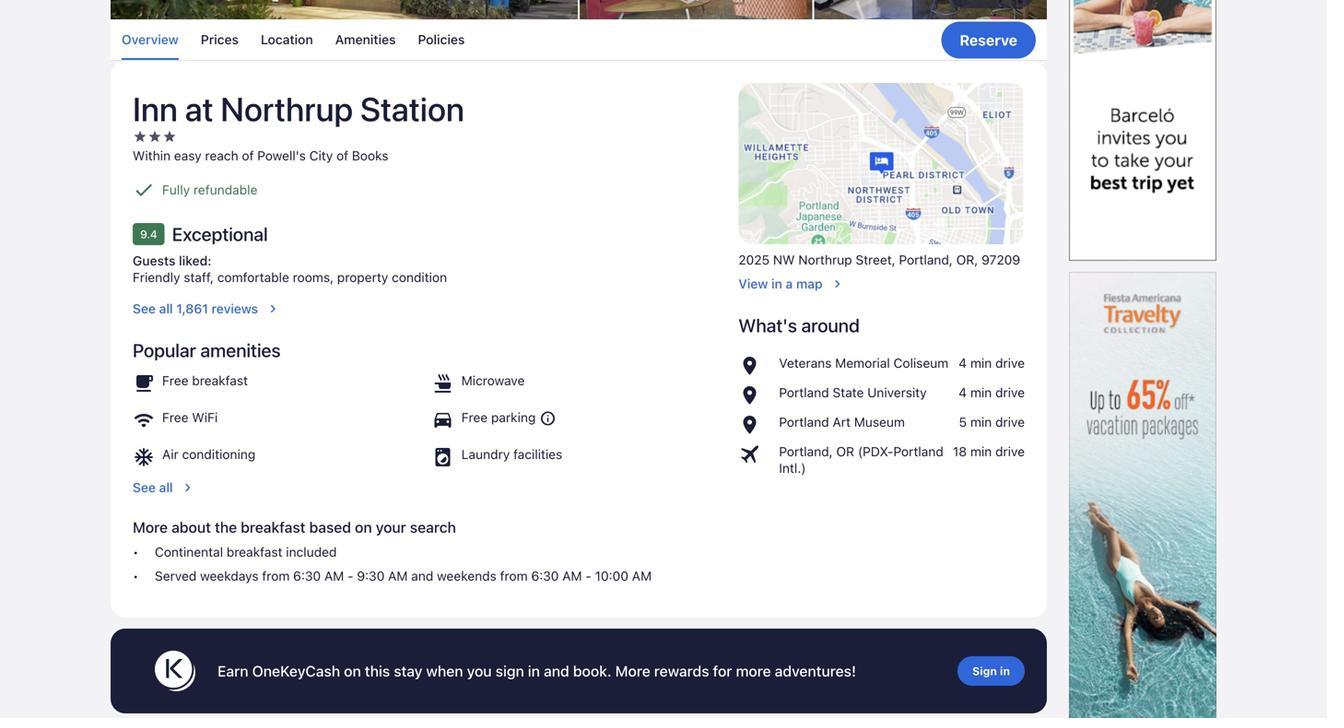 Task type: vqa. For each thing, say whether or not it's contained in the screenshot.
like
no



Task type: describe. For each thing, give the bounding box(es) containing it.
museum
[[855, 414, 905, 430]]

0 vertical spatial portland,
[[899, 252, 953, 267]]

laundry
[[462, 447, 510, 462]]

drive for portland art museum
[[996, 414, 1025, 430]]

rewards
[[654, 662, 710, 680]]

facilities
[[514, 447, 563, 462]]

97209
[[982, 252, 1021, 267]]

powell's
[[257, 148, 306, 163]]

or,
[[957, 252, 979, 267]]

inn
[[133, 89, 178, 128]]

1 of from the left
[[242, 148, 254, 163]]

earn onekeycash on this stay when you sign in and book. more rewards for more adventures!
[[218, 662, 857, 680]]

1 am from the left
[[324, 568, 344, 584]]

station
[[360, 89, 465, 128]]

continental
[[155, 544, 223, 560]]

this
[[365, 662, 390, 680]]

nw
[[774, 252, 795, 267]]

18 min drive
[[953, 444, 1025, 459]]

portland, inside portland, or (pdx-portland intl.)
[[779, 444, 833, 459]]

continental breakfast included list item
[[133, 544, 717, 560]]

0 horizontal spatial in
[[528, 662, 540, 680]]

state
[[833, 385, 864, 400]]

in for view
[[772, 276, 783, 291]]

policies
[[418, 32, 465, 47]]

10:00
[[595, 568, 629, 584]]

air conditioning
[[162, 447, 256, 462]]

all for see all 1,861 reviews
[[159, 301, 173, 316]]

portland inside portland, or (pdx-portland intl.)
[[894, 444, 944, 459]]

airport image
[[739, 443, 772, 465]]

within
[[133, 148, 171, 163]]

see all 1,861 reviews
[[133, 301, 258, 316]]

in for sign
[[1000, 665, 1011, 678]]

sign
[[496, 662, 524, 680]]

prices link
[[201, 19, 239, 60]]

books
[[352, 148, 389, 163]]

see all button
[[133, 468, 717, 496]]

overview link
[[122, 19, 179, 60]]

popular
[[133, 339, 196, 361]]

drive for portland, or (pdx-portland intl.)
[[996, 444, 1025, 459]]

coliseum
[[894, 355, 949, 371]]

exceptional element
[[172, 223, 268, 245]]

policies link
[[418, 19, 465, 60]]

within easy reach of powell's city of books
[[133, 148, 389, 163]]

1 6:30 from the left
[[293, 568, 321, 584]]

1 vertical spatial breakfast
[[241, 519, 306, 536]]

min for veterans memorial coliseum
[[971, 355, 992, 371]]

microwave, dishwasher, coffee/tea maker, toaster image
[[815, 0, 1047, 19]]

wifi
[[192, 410, 218, 425]]

portland for portland art museum
[[779, 414, 830, 430]]

min for portland art museum
[[971, 414, 992, 430]]

view in a map button
[[739, 268, 1025, 292]]

medium image for see all 1,861 reviews
[[266, 301, 280, 316]]

about
[[172, 519, 211, 536]]

2 6:30 from the left
[[531, 568, 559, 584]]

portland for portland state university
[[779, 385, 830, 400]]

fully refundable
[[162, 182, 258, 197]]

(pdx-
[[858, 444, 894, 459]]

your
[[376, 519, 406, 536]]

see all 1,861 reviews button
[[133, 293, 717, 317]]

positive theme image
[[133, 179, 155, 201]]

friendly
[[133, 270, 180, 285]]

property
[[337, 270, 388, 285]]

all for see all
[[159, 480, 173, 495]]

what's
[[739, 314, 798, 336]]

see for see all 1,861 reviews
[[133, 301, 156, 316]]

1 - from the left
[[348, 568, 354, 584]]

2 from from the left
[[500, 568, 528, 584]]

min for portland, or (pdx-portland intl.)
[[971, 444, 992, 459]]

veterans memorial coliseum
[[779, 355, 949, 371]]

liked:
[[179, 253, 212, 268]]

around
[[802, 314, 860, 336]]

book.
[[573, 662, 612, 680]]

served
[[155, 568, 197, 584]]

free parking
[[462, 410, 536, 425]]

veterans
[[779, 355, 832, 371]]

what's around
[[739, 314, 860, 336]]

weekends
[[437, 568, 497, 584]]

earn
[[218, 662, 249, 680]]

see all
[[133, 480, 173, 495]]

building design image
[[111, 0, 578, 19]]

refundable
[[194, 182, 258, 197]]

location
[[261, 32, 313, 47]]

laundry facilities
[[462, 447, 563, 462]]

free for free parking
[[462, 410, 488, 425]]

and inside served weekdays from 6:30 am - 9:30 am and weekends from 6:30 am - 10:00 am list item
[[411, 568, 434, 584]]

map image
[[739, 83, 1025, 244]]

drive for veterans memorial coliseum
[[996, 355, 1025, 371]]

1 vertical spatial on
[[344, 662, 361, 680]]

sign in
[[973, 665, 1011, 678]]

list containing overview
[[111, 19, 1047, 60]]

2025 nw northrup street, portland, or, 97209
[[739, 252, 1021, 267]]

search
[[410, 519, 456, 536]]

amenities link
[[335, 19, 396, 60]]

list for more about the breakfast based on your search
[[133, 544, 717, 584]]

weekdays
[[200, 568, 259, 584]]

popular location image for veterans
[[739, 355, 772, 377]]

1,861
[[176, 301, 208, 316]]

popular amenities
[[133, 339, 281, 361]]

staff,
[[184, 270, 214, 285]]

overview
[[122, 32, 179, 47]]

fully
[[162, 182, 190, 197]]

exceptional
[[172, 223, 268, 245]]

parking
[[491, 410, 536, 425]]

free wifi
[[162, 410, 218, 425]]

portland art museum
[[779, 414, 905, 430]]

see for see all
[[133, 480, 156, 495]]

medium image
[[180, 480, 195, 495]]

for
[[713, 662, 733, 680]]

university
[[868, 385, 927, 400]]



Task type: locate. For each thing, give the bounding box(es) containing it.
reserve
[[960, 31, 1018, 49]]

1 vertical spatial 4
[[959, 385, 967, 400]]

popular location image for portland
[[739, 414, 772, 436]]

5 min drive
[[960, 414, 1025, 430]]

4 for veterans memorial coliseum
[[959, 355, 967, 371]]

2 min from the top
[[971, 385, 992, 400]]

northrup for nw
[[799, 252, 853, 267]]

breakfast for amenities
[[192, 373, 248, 388]]

4 right coliseum
[[959, 355, 967, 371]]

0 horizontal spatial portland,
[[779, 444, 833, 459]]

guests
[[133, 253, 176, 268]]

0 horizontal spatial xsmall image
[[133, 129, 148, 144]]

portland state university
[[779, 385, 927, 400]]

free up laundry on the bottom of page
[[462, 410, 488, 425]]

2 popular location image from the top
[[739, 414, 772, 436]]

6:30 left 10:00
[[531, 568, 559, 584]]

microwave
[[462, 373, 525, 388]]

amenities
[[201, 339, 281, 361]]

1 vertical spatial northrup
[[799, 252, 853, 267]]

4 up 5
[[959, 385, 967, 400]]

drive for portland state university
[[996, 385, 1025, 400]]

of right city
[[337, 148, 349, 163]]

1 horizontal spatial medium image
[[830, 276, 845, 291]]

4 for portland state university
[[959, 385, 967, 400]]

popular location image up airport icon
[[739, 414, 772, 436]]

1 vertical spatial and
[[544, 662, 570, 680]]

from right weekends
[[500, 568, 528, 584]]

of
[[242, 148, 254, 163], [337, 148, 349, 163]]

0 horizontal spatial of
[[242, 148, 254, 163]]

on left this
[[344, 662, 361, 680]]

1 horizontal spatial in
[[772, 276, 783, 291]]

1 vertical spatial see
[[133, 480, 156, 495]]

0 vertical spatial 4
[[959, 355, 967, 371]]

breakfast inside continental breakfast included list item
[[227, 544, 283, 560]]

medium image right map
[[830, 276, 845, 291]]

inn at northrup station
[[133, 89, 465, 128]]

9:30
[[357, 568, 385, 584]]

free breakfast
[[162, 373, 248, 388]]

9.4
[[140, 228, 157, 240]]

see left medium icon
[[133, 480, 156, 495]]

0 vertical spatial medium image
[[830, 276, 845, 291]]

free for free breakfast
[[162, 373, 189, 388]]

4 min from the top
[[971, 444, 992, 459]]

6:30 down included
[[293, 568, 321, 584]]

4 min drive for coliseum
[[959, 355, 1025, 371]]

condition
[[392, 270, 447, 285]]

1 from from the left
[[262, 568, 290, 584]]

0 vertical spatial northrup
[[221, 89, 353, 128]]

0 vertical spatial on
[[355, 519, 372, 536]]

3 min from the top
[[971, 414, 992, 430]]

2 vertical spatial portland
[[894, 444, 944, 459]]

and
[[411, 568, 434, 584], [544, 662, 570, 680]]

portland left 18
[[894, 444, 944, 459]]

served weekdays from 6:30 am - 9:30 am and weekends from 6:30 am - 10:00 am list item
[[133, 568, 717, 584]]

breakfast
[[192, 373, 248, 388], [241, 519, 306, 536], [227, 544, 283, 560]]

list
[[111, 19, 1047, 60], [739, 355, 1025, 477], [133, 544, 717, 584]]

2 drive from the top
[[996, 385, 1025, 400]]

rooms,
[[293, 270, 334, 285]]

0 vertical spatial more
[[133, 519, 168, 536]]

premium bedding, in-room safe, laptop workspace, blackout drapes image
[[580, 0, 813, 19]]

1 vertical spatial 4 min drive
[[959, 385, 1025, 400]]

1 horizontal spatial -
[[586, 568, 592, 584]]

portland, up intl.)
[[779, 444, 833, 459]]

at
[[185, 89, 214, 128]]

medium image inside view in a map button
[[830, 276, 845, 291]]

all inside see all button
[[159, 480, 173, 495]]

am right 10:00
[[632, 568, 652, 584]]

1 horizontal spatial 6:30
[[531, 568, 559, 584]]

0 horizontal spatial northrup
[[221, 89, 353, 128]]

2 horizontal spatial in
[[1000, 665, 1011, 678]]

2 vertical spatial list
[[133, 544, 717, 584]]

free left wifi
[[162, 410, 189, 425]]

you
[[467, 662, 492, 680]]

0 vertical spatial 4 min drive
[[959, 355, 1025, 371]]

1 min from the top
[[971, 355, 992, 371]]

of right the reach
[[242, 148, 254, 163]]

more
[[736, 662, 771, 680]]

list for what's around
[[739, 355, 1025, 477]]

1 horizontal spatial more
[[616, 662, 651, 680]]

0 vertical spatial list
[[111, 19, 1047, 60]]

see down friendly
[[133, 301, 156, 316]]

and down continental breakfast included list item
[[411, 568, 434, 584]]

memorial
[[836, 355, 891, 371]]

1 popular location image from the top
[[739, 355, 772, 377]]

amenities
[[335, 32, 396, 47]]

medium image for view in a map
[[830, 276, 845, 291]]

from down the continental breakfast included
[[262, 568, 290, 584]]

northrup up powell's
[[221, 89, 353, 128]]

comfortable
[[217, 270, 289, 285]]

2 4 min drive from the top
[[959, 385, 1025, 400]]

5
[[960, 414, 967, 430]]

and left book.
[[544, 662, 570, 680]]

0 vertical spatial all
[[159, 301, 173, 316]]

2 - from the left
[[586, 568, 592, 584]]

drive
[[996, 355, 1025, 371], [996, 385, 1025, 400], [996, 414, 1025, 430], [996, 444, 1025, 459]]

portland,
[[899, 252, 953, 267], [779, 444, 833, 459]]

popular location image up popular location image
[[739, 355, 772, 377]]

popular location image
[[739, 355, 772, 377], [739, 414, 772, 436]]

guests liked: friendly staff, comfortable rooms, property condition
[[133, 253, 447, 285]]

1 4 from the top
[[959, 355, 967, 371]]

onekeycash
[[252, 662, 340, 680]]

0 vertical spatial see
[[133, 301, 156, 316]]

more right book.
[[616, 662, 651, 680]]

0 horizontal spatial medium image
[[266, 301, 280, 316]]

0 vertical spatial and
[[411, 568, 434, 584]]

1 horizontal spatial and
[[544, 662, 570, 680]]

northrup up map
[[799, 252, 853, 267]]

1 drive from the top
[[996, 355, 1025, 371]]

included
[[286, 544, 337, 560]]

stay
[[394, 662, 423, 680]]

1 4 min drive from the top
[[959, 355, 1025, 371]]

portland, left or,
[[899, 252, 953, 267]]

1 horizontal spatial northrup
[[799, 252, 853, 267]]

- left 10:00
[[586, 568, 592, 584]]

breakfast up 'weekdays'
[[227, 544, 283, 560]]

portland, or (pdx-portland intl.)
[[779, 444, 944, 476]]

6:30
[[293, 568, 321, 584], [531, 568, 559, 584]]

breakfast for about
[[227, 544, 283, 560]]

am left 10:00
[[563, 568, 582, 584]]

or
[[837, 444, 855, 459]]

breakfast down "popular amenities"
[[192, 373, 248, 388]]

continental breakfast included
[[155, 544, 337, 560]]

free down popular
[[162, 373, 189, 388]]

2 see from the top
[[133, 480, 156, 495]]

all left medium icon
[[159, 480, 173, 495]]

view
[[739, 276, 768, 291]]

reach
[[205, 148, 238, 163]]

a
[[786, 276, 793, 291]]

1 vertical spatial all
[[159, 480, 173, 495]]

1 vertical spatial portland
[[779, 414, 830, 430]]

am down included
[[324, 568, 344, 584]]

2 all from the top
[[159, 480, 173, 495]]

0 horizontal spatial and
[[411, 568, 434, 584]]

3 drive from the top
[[996, 414, 1025, 430]]

xsmall image
[[148, 129, 162, 144]]

more about the breakfast based on your search
[[133, 519, 456, 536]]

1 vertical spatial popular location image
[[739, 414, 772, 436]]

1 xsmall image from the left
[[133, 129, 148, 144]]

air
[[162, 447, 179, 462]]

based
[[309, 519, 351, 536]]

4 am from the left
[[632, 568, 652, 584]]

theme default image
[[540, 410, 556, 427]]

in left "a"
[[772, 276, 783, 291]]

in right sign on the bottom of page
[[528, 662, 540, 680]]

1 see from the top
[[133, 301, 156, 316]]

2025
[[739, 252, 770, 267]]

breakfast up the continental breakfast included
[[241, 519, 306, 536]]

xsmall image
[[133, 129, 148, 144], [162, 129, 177, 144]]

sign in link
[[958, 656, 1025, 686]]

18
[[953, 444, 967, 459]]

medium image inside see all 1,861 reviews button
[[266, 301, 280, 316]]

2 xsmall image from the left
[[162, 129, 177, 144]]

free inside button
[[462, 410, 488, 425]]

1 horizontal spatial from
[[500, 568, 528, 584]]

all left the 1,861
[[159, 301, 173, 316]]

2 am from the left
[[388, 568, 408, 584]]

0 horizontal spatial 6:30
[[293, 568, 321, 584]]

1 vertical spatial medium image
[[266, 301, 280, 316]]

medium image down comfortable
[[266, 301, 280, 316]]

adventures!
[[775, 662, 857, 680]]

4
[[959, 355, 967, 371], [959, 385, 967, 400]]

am
[[324, 568, 344, 584], [388, 568, 408, 584], [563, 568, 582, 584], [632, 568, 652, 584]]

portland down veterans
[[779, 385, 830, 400]]

1 all from the top
[[159, 301, 173, 316]]

- left 9:30
[[348, 568, 354, 584]]

northrup for at
[[221, 89, 353, 128]]

1 vertical spatial list
[[739, 355, 1025, 477]]

-
[[348, 568, 354, 584], [586, 568, 592, 584]]

reserve button
[[942, 22, 1036, 59]]

easy
[[174, 148, 202, 163]]

4 min drive for university
[[959, 385, 1025, 400]]

on left your
[[355, 519, 372, 536]]

list containing continental breakfast included
[[133, 544, 717, 584]]

in right sign
[[1000, 665, 1011, 678]]

in inside button
[[772, 276, 783, 291]]

free
[[162, 373, 189, 388], [162, 410, 189, 425], [462, 410, 488, 425]]

list containing veterans memorial coliseum
[[739, 355, 1025, 477]]

street,
[[856, 252, 896, 267]]

location link
[[261, 19, 313, 60]]

0 horizontal spatial -
[[348, 568, 354, 584]]

2 4 from the top
[[959, 385, 967, 400]]

2 vertical spatial breakfast
[[227, 544, 283, 560]]

intl.)
[[779, 460, 806, 476]]

all inside see all 1,861 reviews button
[[159, 301, 173, 316]]

1 horizontal spatial of
[[337, 148, 349, 163]]

0 horizontal spatial more
[[133, 519, 168, 536]]

map
[[797, 276, 823, 291]]

art
[[833, 414, 851, 430]]

from
[[262, 568, 290, 584], [500, 568, 528, 584]]

0 horizontal spatial from
[[262, 568, 290, 584]]

view in a map
[[739, 276, 823, 291]]

am right 9:30
[[388, 568, 408, 584]]

sign
[[973, 665, 998, 678]]

popular location image
[[739, 384, 772, 406]]

0 vertical spatial portland
[[779, 385, 830, 400]]

reviews
[[212, 301, 258, 316]]

1 horizontal spatial portland,
[[899, 252, 953, 267]]

free for free wifi
[[162, 410, 189, 425]]

medium image
[[830, 276, 845, 291], [266, 301, 280, 316]]

conditioning
[[182, 447, 256, 462]]

2 of from the left
[[337, 148, 349, 163]]

1 vertical spatial more
[[616, 662, 651, 680]]

city
[[310, 148, 333, 163]]

3 am from the left
[[563, 568, 582, 584]]

0 vertical spatial breakfast
[[192, 373, 248, 388]]

the
[[215, 519, 237, 536]]

see
[[133, 301, 156, 316], [133, 480, 156, 495]]

portland left the art
[[779, 414, 830, 430]]

1 vertical spatial portland,
[[779, 444, 833, 459]]

0 vertical spatial popular location image
[[739, 355, 772, 377]]

min for portland state university
[[971, 385, 992, 400]]

more down see all
[[133, 519, 168, 536]]

4 drive from the top
[[996, 444, 1025, 459]]

1 horizontal spatial xsmall image
[[162, 129, 177, 144]]



